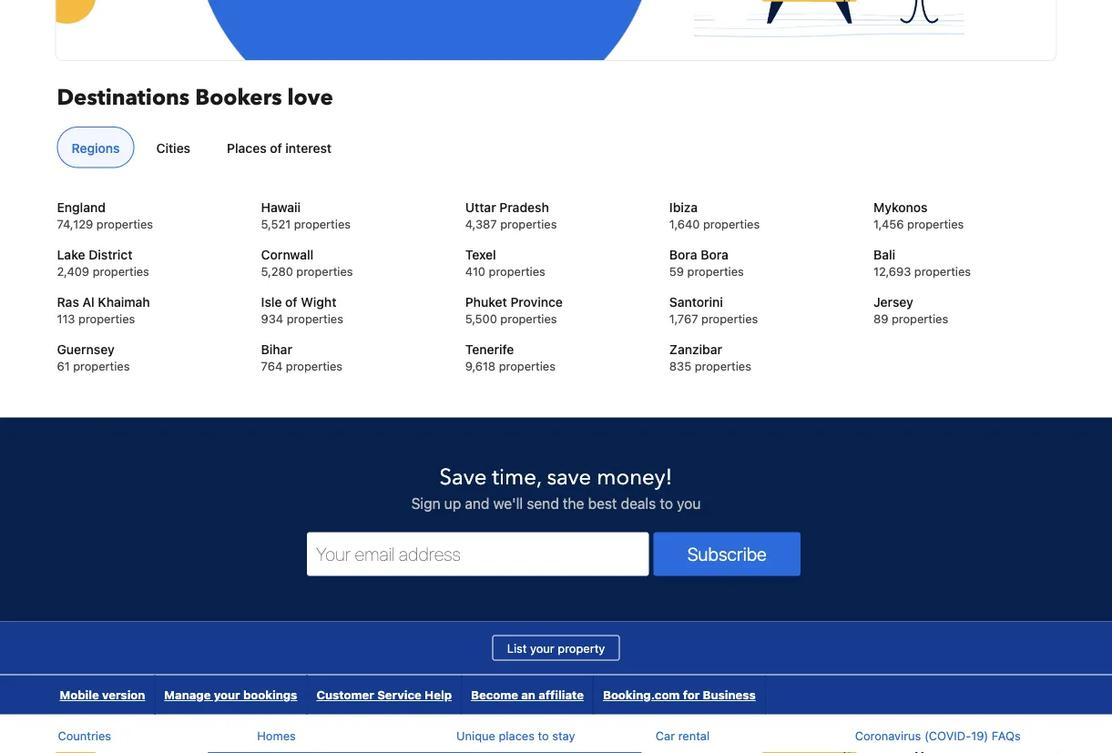 Task type: describe. For each thing, give the bounding box(es) containing it.
unique places to stay link
[[457, 730, 576, 743]]

destinations bookers love
[[57, 83, 333, 113]]

properties inside "ibiza 1,640 properties"
[[704, 217, 760, 231]]

money!
[[597, 463, 673, 494]]

khaimah
[[98, 295, 150, 310]]

(covid-
[[925, 730, 972, 743]]

homes
[[257, 730, 296, 743]]

car rental link
[[656, 730, 710, 743]]

phuket province 5,500 properties
[[466, 295, 563, 326]]

properties inside santorini 1,767 properties
[[702, 312, 759, 326]]

unique
[[457, 730, 496, 743]]

properties inside texel 410 properties
[[489, 265, 546, 278]]

bihar 764 properties
[[261, 342, 343, 373]]

save
[[440, 463, 487, 494]]

ibiza link
[[670, 199, 852, 217]]

places
[[227, 141, 267, 156]]

property
[[558, 642, 605, 656]]

affiliate
[[539, 689, 584, 703]]

bali link
[[874, 246, 1056, 264]]

pradesh
[[500, 200, 549, 215]]

properties inside bali 12,693 properties
[[915, 265, 972, 278]]

help
[[425, 689, 452, 703]]

of for interest
[[270, 141, 282, 156]]

for
[[683, 689, 700, 703]]

12,693
[[874, 265, 912, 278]]

rental
[[679, 730, 710, 743]]

santorini link
[[670, 293, 852, 312]]

love
[[288, 83, 333, 113]]

your for manage
[[214, 689, 240, 703]]

properties inside the lake district 2,409 properties
[[93, 265, 149, 278]]

deals
[[621, 495, 657, 513]]

1,456
[[874, 217, 905, 231]]

uttar pradesh 4,387 properties
[[466, 200, 557, 231]]

save
[[547, 463, 592, 494]]

lake district link
[[57, 246, 239, 264]]

bali
[[874, 247, 896, 262]]

mobile version
[[60, 689, 145, 703]]

homes link
[[257, 730, 296, 743]]

become
[[471, 689, 519, 703]]

1 vertical spatial to
[[538, 730, 549, 743]]

subscribe button
[[654, 533, 801, 577]]

cities button
[[142, 127, 205, 169]]

destinations
[[57, 83, 190, 113]]

hawaii link
[[261, 199, 443, 217]]

ras al khaimah 113 properties
[[57, 295, 150, 326]]

save time, save money! footer
[[0, 417, 1113, 754]]

an
[[522, 689, 536, 703]]

coronavirus
[[856, 730, 922, 743]]

properties inside bihar 764 properties
[[286, 360, 343, 373]]

jersey link
[[874, 293, 1056, 312]]

up
[[445, 495, 461, 513]]

santorini
[[670, 295, 724, 310]]

2 bora from the left
[[701, 247, 729, 262]]

bookings
[[243, 689, 298, 703]]

properties inside hawaii 5,521 properties
[[294, 217, 351, 231]]

to inside save time, save money! sign up and we'll send the best deals to you
[[660, 495, 674, 513]]

wight
[[301, 295, 337, 310]]

santorini 1,767 properties
[[670, 295, 759, 326]]

service
[[378, 689, 422, 703]]

bali 12,693 properties
[[874, 247, 972, 278]]

uttar
[[466, 200, 496, 215]]

ibiza
[[670, 200, 698, 215]]

zanzibar
[[670, 342, 723, 357]]

mykonos link
[[874, 199, 1056, 217]]

properties inside 'england 74,129 properties'
[[96, 217, 153, 231]]

tenerife 9,618 properties
[[466, 342, 556, 373]]

ras
[[57, 295, 79, 310]]

guernsey
[[57, 342, 115, 357]]

74,129
[[57, 217, 93, 231]]

properties inside cornwall 5,280 properties
[[297, 265, 353, 278]]

subscribe
[[688, 544, 767, 566]]

properties inside guernsey 61 properties
[[73, 360, 130, 373]]

of for wight
[[285, 295, 298, 310]]

phuket province link
[[466, 293, 647, 312]]

isle of wight link
[[261, 293, 443, 312]]

properties inside zanzibar 835 properties
[[695, 360, 752, 373]]

ibiza 1,640 properties
[[670, 200, 760, 231]]

texel
[[466, 247, 496, 262]]

bora bora 59 properties
[[670, 247, 745, 278]]

5,521
[[261, 217, 291, 231]]

car rental
[[656, 730, 710, 743]]

phuket
[[466, 295, 508, 310]]

hawaii
[[261, 200, 301, 215]]

properties inside mykonos 1,456 properties
[[908, 217, 965, 231]]

list your property
[[507, 642, 605, 656]]

england link
[[57, 199, 239, 217]]

mobile
[[60, 689, 99, 703]]

19)
[[972, 730, 989, 743]]

regions
[[72, 141, 120, 156]]



Task type: vqa. For each thing, say whether or not it's contained in the screenshot.


Task type: locate. For each thing, give the bounding box(es) containing it.
1,767
[[670, 312, 699, 326]]

properties down the "mykonos" link
[[908, 217, 965, 231]]

tenerife link
[[466, 341, 647, 359]]

district
[[89, 247, 133, 262]]

navigation inside save time, save money! footer
[[51, 676, 766, 715]]

navigation containing mobile version
[[51, 676, 766, 715]]

manage
[[164, 689, 211, 703]]

of right places
[[270, 141, 282, 156]]

properties down bali 'link' at the top right
[[915, 265, 972, 278]]

list
[[507, 642, 527, 656]]

of inside isle of wight 934 properties
[[285, 295, 298, 310]]

bora bora link
[[670, 246, 852, 264]]

tab list containing regions
[[50, 127, 1056, 169]]

1,640
[[670, 217, 700, 231]]

countries link
[[58, 730, 111, 743]]

to left stay
[[538, 730, 549, 743]]

customer service help
[[317, 689, 452, 703]]

0 horizontal spatial bora
[[670, 247, 698, 262]]

regions button
[[57, 127, 134, 169]]

properties down wight at the left
[[287, 312, 344, 326]]

guernsey 61 properties
[[57, 342, 130, 373]]

lake
[[57, 247, 85, 262]]

places
[[499, 730, 535, 743]]

properties down santorini link
[[702, 312, 759, 326]]

your
[[530, 642, 555, 656], [214, 689, 240, 703]]

guernsey link
[[57, 341, 239, 359]]

places of interest
[[227, 141, 332, 156]]

send
[[527, 495, 559, 513]]

properties down ibiza link
[[704, 217, 760, 231]]

texel link
[[466, 246, 647, 264]]

to left you
[[660, 495, 674, 513]]

4,387
[[466, 217, 497, 231]]

Your email address email field
[[307, 533, 649, 577]]

customer service help link
[[308, 676, 461, 715]]

properties down zanzibar
[[695, 360, 752, 373]]

your right manage
[[214, 689, 240, 703]]

bookers
[[195, 83, 282, 113]]

properties inside isle of wight 934 properties
[[287, 312, 344, 326]]

become an affiliate
[[471, 689, 584, 703]]

properties inside tenerife 9,618 properties
[[499, 360, 556, 373]]

save time, save money! sign up and we'll send the best deals to you
[[412, 463, 701, 513]]

bihar
[[261, 342, 293, 357]]

jersey
[[874, 295, 914, 310]]

properties down pradesh
[[501, 217, 557, 231]]

time,
[[493, 463, 542, 494]]

of right isle
[[285, 295, 298, 310]]

2,409
[[57, 265, 89, 278]]

uttar pradesh link
[[466, 199, 647, 217]]

0 horizontal spatial your
[[214, 689, 240, 703]]

hawaii 5,521 properties
[[261, 200, 351, 231]]

jersey 89 properties
[[874, 295, 949, 326]]

version
[[102, 689, 145, 703]]

booking.com
[[603, 689, 680, 703]]

zanzibar link
[[670, 341, 852, 359]]

cornwall 5,280 properties
[[261, 247, 353, 278]]

1 horizontal spatial your
[[530, 642, 555, 656]]

89
[[874, 312, 889, 326]]

of
[[270, 141, 282, 156], [285, 295, 298, 310]]

faqs
[[992, 730, 1021, 743]]

car
[[656, 730, 675, 743]]

properties inside uttar pradesh 4,387 properties
[[501, 217, 557, 231]]

become an affiliate link
[[462, 676, 593, 715]]

bora down "ibiza 1,640 properties"
[[701, 247, 729, 262]]

of inside button
[[270, 141, 282, 156]]

properties down district
[[93, 265, 149, 278]]

properties down jersey
[[892, 312, 949, 326]]

booking.com for business
[[603, 689, 756, 703]]

0 vertical spatial your
[[530, 642, 555, 656]]

mobile version link
[[51, 676, 154, 715]]

sign
[[412, 495, 441, 513]]

cities
[[156, 141, 191, 156]]

5,280
[[261, 265, 293, 278]]

1 vertical spatial your
[[214, 689, 240, 703]]

5,500
[[466, 312, 498, 326]]

1 horizontal spatial of
[[285, 295, 298, 310]]

isle
[[261, 295, 282, 310]]

properties up wight at the left
[[297, 265, 353, 278]]

province
[[511, 295, 563, 310]]

interest
[[286, 141, 332, 156]]

unique places to stay
[[457, 730, 576, 743]]

properties down province
[[501, 312, 557, 326]]

properties down guernsey
[[73, 360, 130, 373]]

properties down hawaii link
[[294, 217, 351, 231]]

navigation
[[51, 676, 766, 715]]

cornwall link
[[261, 246, 443, 264]]

properties down "england" link
[[96, 217, 153, 231]]

booking.com for business link
[[594, 676, 765, 715]]

bihar link
[[261, 341, 443, 359]]

your for list
[[530, 642, 555, 656]]

0 vertical spatial of
[[270, 141, 282, 156]]

mykonos 1,456 properties
[[874, 200, 965, 231]]

countries
[[58, 730, 111, 743]]

61
[[57, 360, 70, 373]]

coronavirus (covid-19) faqs link
[[856, 730, 1021, 743]]

bora up 59
[[670, 247, 698, 262]]

isle of wight 934 properties
[[261, 295, 344, 326]]

properties inside ras al khaimah 113 properties
[[78, 312, 135, 326]]

59
[[670, 265, 685, 278]]

1 bora from the left
[[670, 247, 698, 262]]

business
[[703, 689, 756, 703]]

0 horizontal spatial of
[[270, 141, 282, 156]]

properties up province
[[489, 265, 546, 278]]

texel 410 properties
[[466, 247, 546, 278]]

1 vertical spatial of
[[285, 295, 298, 310]]

list your property link
[[493, 636, 620, 662]]

bora
[[670, 247, 698, 262], [701, 247, 729, 262]]

properties down bihar on the top left of page
[[286, 360, 343, 373]]

tab list
[[50, 127, 1056, 169]]

properties inside bora bora 59 properties
[[688, 265, 745, 278]]

your inside navigation
[[214, 689, 240, 703]]

1 horizontal spatial bora
[[701, 247, 729, 262]]

places of interest button
[[212, 127, 346, 169]]

mykonos
[[874, 200, 928, 215]]

your right 'list'
[[530, 642, 555, 656]]

835
[[670, 360, 692, 373]]

properties inside jersey 89 properties
[[892, 312, 949, 326]]

0 horizontal spatial to
[[538, 730, 549, 743]]

0 vertical spatial to
[[660, 495, 674, 513]]

properties down khaimah
[[78, 312, 135, 326]]

you
[[677, 495, 701, 513]]

properties down tenerife 'link'
[[499, 360, 556, 373]]

1 horizontal spatial to
[[660, 495, 674, 513]]

properties inside phuket province 5,500 properties
[[501, 312, 557, 326]]

properties up santorini
[[688, 265, 745, 278]]



